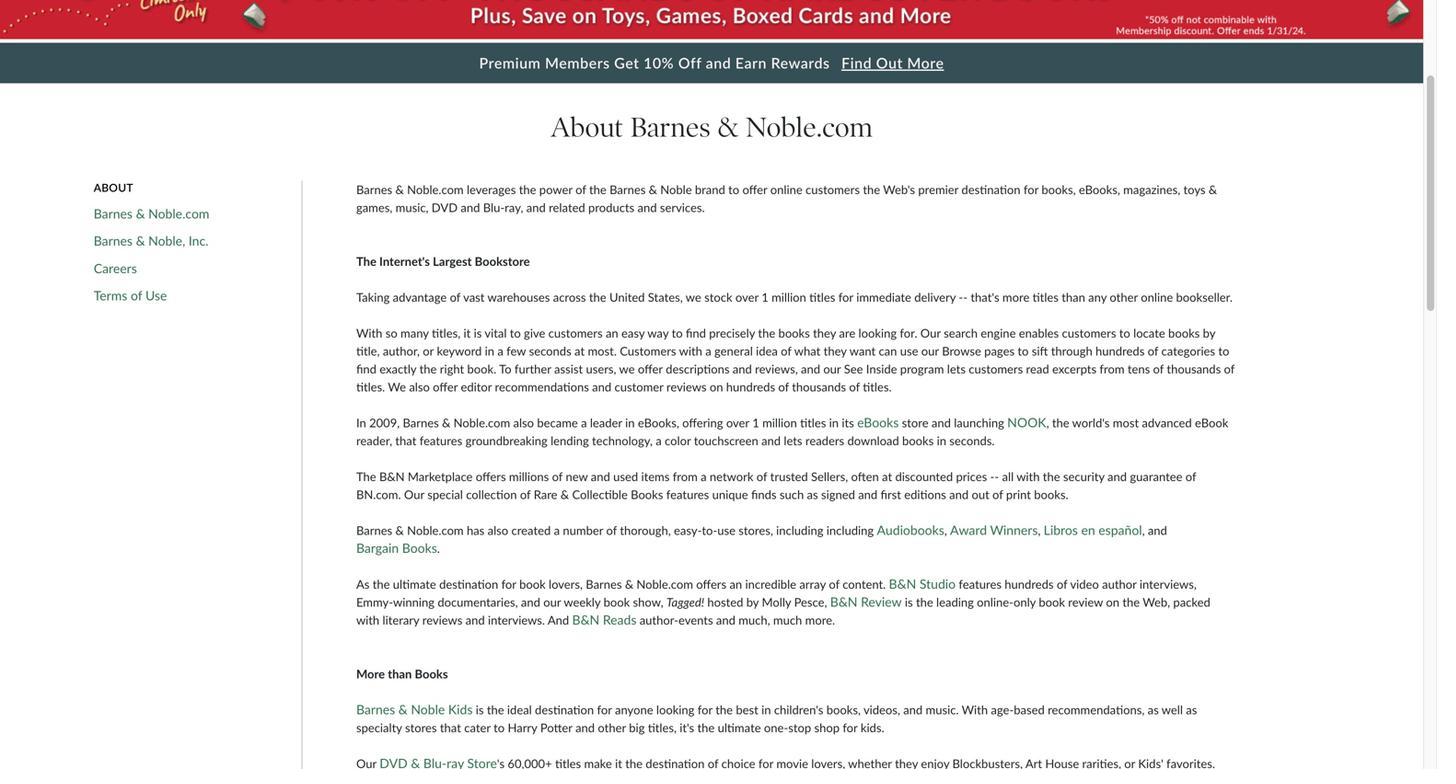 Task type: locate. For each thing, give the bounding box(es) containing it.
0 vertical spatial on
[[710, 380, 723, 394]]

with inside with so many titles, it is vital to give customers an easy way to find precisely the books they are looking for. our search engine enables customers to locate books by title, author, or keyword in a few seconds at most. customers with a general idea of what they want can use our browse pages to sift through hundreds of categories to find exactly the right book. to further assist users, we offer descriptions and reviews, and our see inside program lets customers read excerpts from tens of thousands of titles. we also offer editor recommendations and customer reviews on hundreds of thousands of titles.
[[679, 344, 702, 358]]

noble inside barnes & noble.com leverages the power of the barnes & noble brand to offer online customers the web's premier destination for books, ebooks, magazines, toys & games, music, dvd and blu-ray, and related products and services.
[[660, 182, 692, 197]]

and up 'interviews.' on the left bottom of the page
[[521, 595, 540, 610]]

a inside , the world's most advanced ebook reader, that features groundbreaking lending technology, a color touchscreen and lets readers download books in seconds.
[[656, 433, 662, 448]]

, inside , the world's most advanced ebook reader, that features groundbreaking lending technology, a color touchscreen and lets readers download books in seconds.
[[1047, 416, 1049, 430]]

ebooks link
[[857, 415, 899, 430]]

a
[[498, 344, 504, 358], [705, 344, 711, 358], [581, 416, 587, 430], [656, 433, 662, 448], [701, 469, 707, 484], [554, 523, 560, 538]]

and up collectible
[[591, 469, 610, 484]]

1 vertical spatial reviews
[[422, 613, 463, 628]]

and right store
[[932, 416, 951, 430]]

1 vertical spatial books,
[[827, 703, 861, 718]]

libros en español link
[[1044, 522, 1142, 538]]

the inside the b&n marketplace offers millions of new and used items from a network of trusted sellers, often at discounted prices -- all with the security and guarantee of bn.com. our special collection of rare & collectible books features unique finds such as signed and first editions and out of print books.
[[356, 469, 376, 484]]

1 horizontal spatial hundreds
[[1005, 577, 1054, 592]]

destination inside barnes & noble.com leverages the power of the barnes & noble brand to offer online customers the web's premier destination for books, ebooks, magazines, toys & games, music, dvd and blu-ray, and related products and services.
[[962, 182, 1021, 197]]

we up customer
[[619, 362, 635, 376]]

as
[[356, 577, 370, 592]]

1 vertical spatial we
[[619, 362, 635, 376]]

million up what
[[772, 290, 806, 305]]

our up and
[[543, 595, 561, 610]]

what
[[794, 344, 821, 358]]

literary
[[383, 613, 419, 628]]

book inside as the ultimate destination for book lovers, barnes & noble.com offers an incredible array of content. b&n studio
[[519, 577, 546, 592]]

and left blu-
[[461, 200, 480, 215]]

also inside 'in 2009, barnes & noble.com also became a leader in ebooks, offering over 1 million titles in its ebooks store and launching nook'
[[513, 416, 534, 430]]

than
[[1062, 290, 1085, 305], [388, 667, 412, 682]]

potter
[[540, 721, 572, 735]]

pages
[[984, 344, 1015, 358]]

more up specialty
[[356, 667, 385, 682]]

with left "age-"
[[962, 703, 988, 718]]

of up ebook
[[1224, 362, 1235, 376]]

0 vertical spatial by
[[1203, 326, 1216, 340]]

offer
[[743, 182, 767, 197], [638, 362, 663, 376], [433, 380, 458, 394]]

is down b&n studio link
[[905, 595, 913, 610]]

magazines,
[[1123, 182, 1181, 197]]

offers
[[476, 469, 506, 484], [696, 577, 727, 592]]

with up title,
[[356, 326, 382, 340]]

advantage
[[393, 290, 447, 305]]

features up marketplace
[[420, 433, 462, 448]]

users,
[[586, 362, 616, 376]]

from
[[1100, 362, 1125, 376], [673, 469, 698, 484]]

ebooks
[[857, 415, 899, 430]]

,
[[1047, 416, 1049, 430], [944, 523, 947, 538], [1038, 523, 1041, 538], [1142, 523, 1145, 538]]

1 horizontal spatial find
[[686, 326, 706, 340]]

also inside "barnes & noble.com has also created a number of thorough, easy-to-use stores, including including audiobooks , award winners , libros en español , and bargain books ."
[[488, 523, 508, 538]]

1 vertical spatial lets
[[784, 433, 803, 448]]

1 vertical spatial other
[[598, 721, 626, 735]]

for
[[1024, 182, 1039, 197], [839, 290, 853, 305], [501, 577, 516, 592], [597, 703, 612, 718], [698, 703, 713, 718], [843, 721, 858, 735]]

content.
[[843, 577, 886, 592]]

0 vertical spatial with
[[356, 326, 382, 340]]

reviews,
[[755, 362, 798, 376]]

our inside with so many titles, it is vital to give customers an easy way to find precisely the books they are looking for. our search engine enables customers to locate books by title, author, or keyword in a few seconds at most. customers with a general idea of what they want can use our browse pages to sift through hundreds of categories to find exactly the right book. to further assist users, we offer descriptions and reviews, and our see inside program lets customers read excerpts from tens of thousands of titles. we also offer editor recommendations and customer reviews on hundreds of thousands of titles.
[[921, 326, 941, 340]]

looking up can
[[859, 326, 897, 340]]

0 horizontal spatial as
[[807, 487, 818, 502]]

barnes & noble kids link
[[356, 702, 473, 718]]

inc.
[[189, 233, 209, 249]]

of inside as the ultimate destination for book lovers, barnes & noble.com offers an incredible array of content. b&n studio
[[829, 577, 840, 592]]

by inside the tagged! hosted by molly pesce, b&n review
[[746, 595, 759, 610]]

1
[[762, 290, 769, 305], [752, 416, 759, 430]]

children's
[[774, 703, 824, 718]]

, the world's most advanced ebook reader, that features groundbreaking lending technology, a color touchscreen and lets readers download books in seconds.
[[356, 416, 1229, 448]]

the left web's
[[863, 182, 880, 197]]

0 horizontal spatial looking
[[656, 703, 695, 718]]

for inside barnes & noble.com leverages the power of the barnes & noble brand to offer online customers the web's premier destination for books, ebooks, magazines, toys & games, music, dvd and blu-ray, and related products and services.
[[1024, 182, 1039, 197]]

1 horizontal spatial at
[[882, 469, 892, 484]]

ideal
[[507, 703, 532, 718]]

at up assist
[[575, 344, 585, 358]]

collection
[[466, 487, 517, 502]]

books down store
[[902, 433, 934, 448]]

book.
[[467, 362, 496, 376]]

million inside 'in 2009, barnes & noble.com also became a leader in ebooks, offering over 1 million titles in its ebooks store and launching nook'
[[762, 416, 797, 430]]

barnes inside 'in 2009, barnes & noble.com also became a leader in ebooks, offering over 1 million titles in its ebooks store and launching nook'
[[403, 416, 439, 430]]

at up first
[[882, 469, 892, 484]]

an up hosted
[[730, 577, 742, 592]]

1 horizontal spatial use
[[900, 344, 918, 358]]

destination for with
[[535, 703, 594, 718]]

on down author
[[1106, 595, 1120, 610]]

in inside with so many titles, it is vital to give customers an easy way to find precisely the books they are looking for. our search engine enables customers to locate books by title, author, or keyword in a few seconds at most. customers with a general idea of what they want can use our browse pages to sift through hundreds of categories to find exactly the right book. to further assist users, we offer descriptions and reviews, and our see inside program lets customers read excerpts from tens of thousands of titles. we also offer editor recommendations and customer reviews on hundreds of thousands of titles.
[[485, 344, 494, 358]]

b&n reads author-events and much, much more.
[[572, 612, 835, 628]]

1 horizontal spatial our
[[823, 362, 841, 376]]

ebooks, left magazines,
[[1079, 182, 1120, 197]]

books right bargain
[[402, 540, 437, 556]]

idea
[[756, 344, 778, 358]]

leading
[[936, 595, 974, 610]]

0 horizontal spatial noble
[[411, 702, 445, 718]]

0 horizontal spatial 1
[[752, 416, 759, 430]]

to right way
[[672, 326, 683, 340]]

in right best on the bottom of the page
[[762, 703, 771, 718]]

and down general
[[733, 362, 752, 376]]

nook link
[[1007, 415, 1047, 430]]

0 vertical spatial we
[[686, 290, 701, 305]]

1 horizontal spatial books
[[902, 433, 934, 448]]

general
[[714, 344, 753, 358]]

0 horizontal spatial titles,
[[432, 326, 461, 340]]

use inside "barnes & noble.com has also created a number of thorough, easy-to-use stores, including including audiobooks , award winners , libros en español , and bargain books ."
[[717, 523, 736, 538]]

books, inside barnes & noble.com leverages the power of the barnes & noble brand to offer online customers the web's premier destination for books, ebooks, magazines, toys & games, music, dvd and blu-ray, and related products and services.
[[1042, 182, 1076, 197]]

2 the from the top
[[356, 469, 376, 484]]

discounted
[[895, 469, 953, 484]]

our left special on the left bottom of page
[[404, 487, 424, 502]]

1 horizontal spatial thousands
[[1167, 362, 1221, 376]]

hundreds inside features hundreds of video author interviews, emmy-winning documentaries, and our weekly book show,
[[1005, 577, 1054, 592]]

to left the sift
[[1018, 344, 1029, 358]]

1 horizontal spatial an
[[730, 577, 742, 592]]

1 horizontal spatial noble
[[660, 182, 692, 197]]

brand
[[695, 182, 725, 197]]

0 horizontal spatial our
[[543, 595, 561, 610]]

with up 'descriptions'
[[679, 344, 702, 358]]

destination right premier
[[962, 182, 1021, 197]]

1 vertical spatial that
[[440, 721, 461, 735]]

1 horizontal spatial lets
[[947, 362, 966, 376]]

0 vertical spatial offer
[[743, 182, 767, 197]]

to inside the is the ideal destination for anyone looking for the best in children's books, videos, and music. with age-based recommendations, as well as specialty stores that cater to harry potter and other big titles, it's the ultimate one-stop shop for kids.
[[494, 721, 505, 735]]

0 vertical spatial with
[[679, 344, 702, 358]]

1 horizontal spatial titles.
[[863, 380, 892, 394]]

including down the such
[[776, 523, 824, 538]]

on inside is the leading online-only book review on the web, packed with literary reviews and interviews. and
[[1106, 595, 1120, 610]]

recommendations
[[495, 380, 589, 394]]

book for and
[[1039, 595, 1065, 610]]

terms of use link
[[94, 288, 167, 304]]

with right all
[[1017, 469, 1040, 484]]

tagged! hosted by molly pesce, b&n review
[[667, 594, 902, 610]]

1 inside 'in 2009, barnes & noble.com also became a leader in ebooks, offering over 1 million titles in its ebooks store and launching nook'
[[752, 416, 759, 430]]

million
[[772, 290, 806, 305], [762, 416, 797, 430]]

2 horizontal spatial with
[[1017, 469, 1040, 484]]

other left big
[[598, 721, 626, 735]]

barnes & noble, inc.
[[94, 233, 209, 249]]

1 vertical spatial from
[[673, 469, 698, 484]]

excerpts
[[1052, 362, 1097, 376]]

advanced
[[1142, 416, 1192, 430]]

0 vertical spatial books,
[[1042, 182, 1076, 197]]

0 vertical spatial features
[[420, 433, 462, 448]]

the for the b&n marketplace offers millions of new and used items from a network of trusted sellers, often at discounted prices -- all with the security and guarantee of bn.com. our special collection of rare & collectible books features unique finds such as signed and first editions and out of print books.
[[356, 469, 376, 484]]

looking inside with so many titles, it is vital to give customers an easy way to find precisely the books they are looking for. our search engine enables customers to locate books by title, author, or keyword in a few seconds at most. customers with a general idea of what they want can use our browse pages to sift through hundreds of categories to find exactly the right book. to further assist users, we offer descriptions and reviews, and our see inside program lets customers read excerpts from tens of thousands of titles. we also offer editor recommendations and customer reviews on hundreds of thousands of titles.
[[859, 326, 897, 340]]

author
[[1102, 577, 1137, 592]]

for inside as the ultimate destination for book lovers, barnes & noble.com offers an incredible array of content. b&n studio
[[501, 577, 516, 592]]

also right the "has"
[[488, 523, 508, 538]]

an inside as the ultimate destination for book lovers, barnes & noble.com offers an incredible array of content. b&n studio
[[730, 577, 742, 592]]

2 vertical spatial also
[[488, 523, 508, 538]]

0 vertical spatial our
[[921, 344, 939, 358]]

& inside the b&n marketplace offers millions of new and used items from a network of trusted sellers, often at discounted prices -- all with the security and guarantee of bn.com. our special collection of rare & collectible books features unique finds such as signed and first editions and out of print books.
[[561, 487, 569, 502]]

1 horizontal spatial also
[[488, 523, 508, 538]]

is inside the is the ideal destination for anyone looking for the best in children's books, videos, and music. with age-based recommendations, as well as specialty stores that cater to harry potter and other big titles, it's the ultimate one-stop shop for kids.
[[476, 703, 484, 718]]

offers inside as the ultimate destination for book lovers, barnes & noble.com offers an incredible array of content. b&n studio
[[696, 577, 727, 592]]

lets inside with so many titles, it is vital to give customers an easy way to find precisely the books they are looking for. our search engine enables customers to locate books by title, author, or keyword in a few seconds at most. customers with a general idea of what they want can use our browse pages to sift through hundreds of categories to find exactly the right book. to further assist users, we offer descriptions and reviews, and our see inside program lets customers read excerpts from tens of thousands of titles. we also offer editor recommendations and customer reviews on hundreds of thousands of titles.
[[947, 362, 966, 376]]

easy-
[[674, 523, 702, 538]]

stock
[[704, 290, 733, 305]]

1 horizontal spatial 1
[[762, 290, 769, 305]]

1 horizontal spatial from
[[1100, 362, 1125, 376]]

thousands down what
[[792, 380, 846, 394]]

offer down the right at left top
[[433, 380, 458, 394]]

that inside the is the ideal destination for anyone looking for the best in children's books, videos, and music. with age-based recommendations, as well as specialty stores that cater to harry potter and other big titles, it's the ultimate one-stop shop for kids.
[[440, 721, 461, 735]]

, left 'libros'
[[1038, 523, 1041, 538]]

destination up potter
[[535, 703, 594, 718]]

0 vertical spatial online
[[770, 182, 803, 197]]

became
[[537, 416, 578, 430]]

find
[[686, 326, 706, 340], [356, 362, 377, 376]]

& inside as the ultimate destination for book lovers, barnes & noble.com offers an incredible array of content. b&n studio
[[625, 577, 634, 592]]

1 horizontal spatial that
[[440, 721, 461, 735]]

to right 'brand'
[[728, 182, 740, 197]]

tens
[[1128, 362, 1150, 376]]

0 vertical spatial ultimate
[[393, 577, 436, 592]]

barnes up bargain
[[356, 523, 392, 538]]

1 horizontal spatial online
[[1141, 290, 1173, 305]]

see
[[844, 362, 863, 376]]

book left lovers,
[[519, 577, 546, 592]]

categories
[[1162, 344, 1215, 358]]

0 horizontal spatial find
[[356, 362, 377, 376]]

terms of use
[[94, 288, 167, 303]]

noble.com inside 'in 2009, barnes & noble.com also became a leader in ebooks, offering over 1 million titles in its ebooks store and launching nook'
[[454, 416, 510, 430]]

1 vertical spatial by
[[746, 595, 759, 610]]

1 horizontal spatial destination
[[535, 703, 594, 718]]

over
[[736, 290, 759, 305], [726, 416, 749, 430]]

about down members
[[551, 111, 624, 144]]

online up locate
[[1141, 290, 1173, 305]]

technology,
[[592, 433, 653, 448]]

2 vertical spatial offer
[[433, 380, 458, 394]]

b&n review link
[[830, 594, 902, 610]]

books inside the b&n marketplace offers millions of new and used items from a network of trusted sellers, often at discounted prices -- all with the security and guarantee of bn.com. our special collection of rare & collectible books features unique finds such as signed and first editions and out of print books.
[[631, 487, 663, 502]]

review
[[1068, 595, 1103, 610]]

that inside , the world's most advanced ebook reader, that features groundbreaking lending technology, a color touchscreen and lets readers download books in seconds.
[[395, 433, 417, 448]]

the up the books.
[[1043, 469, 1060, 484]]

1 vertical spatial thousands
[[792, 380, 846, 394]]

by up much,
[[746, 595, 759, 610]]

we
[[388, 380, 406, 394]]

internet's
[[379, 254, 430, 269]]

over right 'stock'
[[736, 290, 759, 305]]

a inside "barnes & noble.com has also created a number of thorough, easy-to-use stores, including including audiobooks , award winners , libros en español , and bargain books ."
[[554, 523, 560, 538]]

1 horizontal spatial including
[[827, 523, 874, 538]]

& inside "barnes & noble.com has also created a number of thorough, easy-to-use stores, including including audiobooks , award winners , libros en español , and bargain books ."
[[395, 523, 404, 538]]

& left noble,
[[136, 233, 145, 249]]

we inside with so many titles, it is vital to give customers an easy way to find precisely the books they are looking for. our search engine enables customers to locate books by title, author, or keyword in a few seconds at most. customers with a general idea of what they want can use our browse pages to sift through hundreds of categories to find exactly the right book. to further assist users, we offer descriptions and reviews, and our see inside program lets customers read excerpts from tens of thousands of titles. we also offer editor recommendations and customer reviews on hundreds of thousands of titles.
[[619, 362, 635, 376]]

reviews inside with so many titles, it is vital to give customers an easy way to find precisely the books they are looking for. our search engine enables customers to locate books by title, author, or keyword in a few seconds at most. customers with a general idea of what they want can use our browse pages to sift through hundreds of categories to find exactly the right book. to further assist users, we offer descriptions and reviews, and our see inside program lets customers read excerpts from tens of thousands of titles. we also offer editor recommendations and customer reviews on hundreds of thousands of titles.
[[667, 380, 707, 394]]

and up trusted
[[762, 433, 781, 448]]

0 horizontal spatial books
[[779, 326, 810, 340]]

of right out
[[993, 487, 1003, 502]]

read
[[1026, 362, 1049, 376]]

of right number
[[606, 523, 617, 538]]

rare
[[534, 487, 558, 502]]

1 vertical spatial noble
[[411, 702, 445, 718]]

give
[[524, 326, 545, 340]]

titles up readers
[[800, 416, 826, 430]]

in
[[485, 344, 494, 358], [625, 416, 635, 430], [829, 416, 839, 430], [937, 433, 947, 448], [762, 703, 771, 718]]

they down the are
[[824, 344, 847, 358]]

0 vertical spatial that
[[395, 433, 417, 448]]

destination inside as the ultimate destination for book lovers, barnes & noble.com offers an incredible array of content. b&n studio
[[439, 577, 498, 592]]

precisely
[[709, 326, 755, 340]]

the right as
[[373, 577, 390, 592]]

2 horizontal spatial books
[[1168, 326, 1200, 340]]

ray,
[[505, 200, 523, 215]]

as left well
[[1148, 703, 1159, 718]]

noble,
[[148, 233, 185, 249]]

& left 'brand'
[[649, 182, 657, 197]]

2 vertical spatial destination
[[535, 703, 594, 718]]

1 titles. from the left
[[356, 380, 385, 394]]

1 horizontal spatial offers
[[696, 577, 727, 592]]

a left the network
[[701, 469, 707, 484]]

1 vertical spatial million
[[762, 416, 797, 430]]

offer inside barnes & noble.com leverages the power of the barnes & noble brand to offer online customers the web's premier destination for books, ebooks, magazines, toys & games, music, dvd and blu-ray, and related products and services.
[[743, 182, 767, 197]]

barnes up weekly on the left bottom of page
[[586, 577, 622, 592]]

0 horizontal spatial from
[[673, 469, 698, 484]]

1 vertical spatial destination
[[439, 577, 498, 592]]

states,
[[648, 290, 683, 305]]

trusted
[[770, 469, 808, 484]]

2009,
[[369, 416, 400, 430]]

titles. down inside
[[863, 380, 892, 394]]

online right 'brand'
[[770, 182, 803, 197]]

reviews down winning
[[422, 613, 463, 628]]

of down reviews,
[[778, 380, 789, 394]]

from inside the b&n marketplace offers millions of new and used items from a network of trusted sellers, often at discounted prices -- all with the security and guarantee of bn.com. our special collection of rare & collectible books features unique finds such as signed and first editions and out of print books.
[[673, 469, 698, 484]]

2 horizontal spatial also
[[513, 416, 534, 430]]

0 vertical spatial than
[[1062, 290, 1085, 305]]

books
[[631, 487, 663, 502], [402, 540, 437, 556], [415, 667, 448, 682]]

2 horizontal spatial offer
[[743, 182, 767, 197]]

1 vertical spatial at
[[882, 469, 892, 484]]

2 titles. from the left
[[863, 380, 892, 394]]

is right it
[[474, 326, 482, 340]]

2 vertical spatial features
[[959, 577, 1002, 592]]

titles inside 'in 2009, barnes & noble.com also became a leader in ebooks, offering over 1 million titles in its ebooks store and launching nook'
[[800, 416, 826, 430]]

from right items
[[673, 469, 698, 484]]

about for about barnes & noble.com
[[551, 111, 624, 144]]

book for b&n
[[519, 577, 546, 592]]

en
[[1081, 522, 1095, 538]]

1 vertical spatial over
[[726, 416, 749, 430]]

audiobooks link
[[877, 522, 944, 538]]

1 vertical spatial use
[[717, 523, 736, 538]]

& right the toys
[[1209, 182, 1217, 197]]

noble.com up .
[[407, 523, 464, 538]]

0 vertical spatial they
[[813, 326, 836, 340]]

such
[[780, 487, 804, 502]]

0 horizontal spatial with
[[356, 326, 382, 340]]

1 vertical spatial ebooks,
[[638, 416, 679, 430]]

to inside barnes & noble.com leverages the power of the barnes & noble brand to offer online customers the web's premier destination for books, ebooks, magazines, toys & games, music, dvd and blu-ray, and related products and services.
[[728, 182, 740, 197]]

2 vertical spatial hundreds
[[1005, 577, 1054, 592]]

barnes inside "barnes & noble.com has also created a number of thorough, easy-to-use stores, including including audiobooks , award winners , libros en español , and bargain books ."
[[356, 523, 392, 538]]

is inside with so many titles, it is vital to give customers an easy way to find precisely the books they are looking for. our search engine enables customers to locate books by title, author, or keyword in a few seconds at most. customers with a general idea of what they want can use our browse pages to sift through hundreds of categories to find exactly the right book. to further assist users, we offer descriptions and reviews, and our see inside program lets customers read excerpts from tens of thousands of titles. we also offer editor recommendations and customer reviews on hundreds of thousands of titles.
[[474, 326, 482, 340]]

2 vertical spatial our
[[543, 595, 561, 610]]

hundreds down reviews,
[[726, 380, 775, 394]]

by up categories
[[1203, 326, 1216, 340]]

1 horizontal spatial ultimate
[[718, 721, 761, 735]]

locate
[[1134, 326, 1165, 340]]

destination inside the is the ideal destination for anyone looking for the best in children's books, videos, and music. with age-based recommendations, as well as specialty stores that cater to harry potter and other big titles, it's the ultimate one-stop shop for kids.
[[535, 703, 594, 718]]

editor
[[461, 380, 492, 394]]

of up "related"
[[576, 182, 586, 197]]

earn
[[735, 54, 767, 72]]

than left any
[[1062, 290, 1085, 305]]

2 including from the left
[[827, 523, 874, 538]]

offers up collection
[[476, 469, 506, 484]]

0 horizontal spatial on
[[710, 380, 723, 394]]

in inside the is the ideal destination for anyone looking for the best in children's books, videos, and music. with age-based recommendations, as well as specialty stores that cater to harry potter and other big titles, it's the ultimate one-stop shop for kids.
[[762, 703, 771, 718]]

the down b&n studio link
[[916, 595, 933, 610]]

array
[[800, 577, 826, 592]]

features up easy-
[[666, 487, 709, 502]]

so
[[386, 326, 398, 340]]

noble.com inside "barnes & noble.com has also created a number of thorough, easy-to-use stores, including including audiobooks , award winners , libros en español , and bargain books ."
[[407, 523, 464, 538]]

0 horizontal spatial offers
[[476, 469, 506, 484]]

our inside features hundreds of video author interviews, emmy-winning documentaries, and our weekly book show,
[[543, 595, 561, 610]]

1 vertical spatial is
[[905, 595, 913, 610]]

careers link
[[94, 260, 137, 277]]

0 vertical spatial at
[[575, 344, 585, 358]]

0 horizontal spatial that
[[395, 433, 417, 448]]

the left the ideal
[[487, 703, 504, 718]]

titles, left it's on the bottom left of page
[[648, 721, 677, 735]]

1 vertical spatial books
[[402, 540, 437, 556]]

use inside with so many titles, it is vital to give customers an easy way to find precisely the books they are looking for. our search engine enables customers to locate books by title, author, or keyword in a few seconds at most. customers with a general idea of what they want can use our browse pages to sift through hundreds of categories to find exactly the right book. to further assist users, we offer descriptions and reviews, and our see inside program lets customers read excerpts from tens of thousands of titles. we also offer editor recommendations and customer reviews on hundreds of thousands of titles.
[[900, 344, 918, 358]]

games,
[[356, 200, 393, 215]]

the b&n marketplace offers millions of new and used items from a network of trusted sellers, often at discounted prices -- all with the security and guarantee of bn.com. our special collection of rare & collectible books features unique finds such as signed and first editions and out of print books.
[[356, 469, 1196, 502]]

0 horizontal spatial titles.
[[356, 380, 385, 394]]

1 horizontal spatial books,
[[1042, 182, 1076, 197]]

and down often in the right bottom of the page
[[858, 487, 878, 502]]

offer down customers
[[638, 362, 663, 376]]

ultimate inside the is the ideal destination for anyone looking for the best in children's books, videos, and music. with age-based recommendations, as well as specialty stores that cater to harry potter and other big titles, it's the ultimate one-stop shop for kids.
[[718, 721, 761, 735]]

0 horizontal spatial book
[[519, 577, 546, 592]]

, right "en"
[[1142, 523, 1145, 538]]

a inside 'in 2009, barnes & noble.com also became a leader in ebooks, offering over 1 million titles in its ebooks store and launching nook'
[[581, 416, 587, 430]]

0 vertical spatial offers
[[476, 469, 506, 484]]

books up "barnes & noble kids"
[[415, 667, 448, 682]]

book inside is the leading online-only book review on the web, packed with literary reviews and interviews. and
[[1039, 595, 1065, 610]]

books up categories
[[1168, 326, 1200, 340]]

world's
[[1072, 416, 1110, 430]]

new
[[566, 469, 588, 484]]

a left the few
[[498, 344, 504, 358]]

1 the from the top
[[356, 254, 377, 269]]

to right cater
[[494, 721, 505, 735]]

is inside is the leading online-only book review on the web, packed with literary reviews and interviews. and
[[905, 595, 913, 610]]

toys
[[1184, 182, 1206, 197]]

music.
[[926, 703, 959, 718]]

the
[[519, 182, 536, 197], [589, 182, 607, 197], [863, 182, 880, 197], [589, 290, 606, 305], [758, 326, 775, 340], [420, 362, 437, 376], [1052, 416, 1070, 430], [1043, 469, 1060, 484], [373, 577, 390, 592], [916, 595, 933, 610], [1123, 595, 1140, 610], [487, 703, 504, 718], [716, 703, 733, 718], [697, 721, 715, 735]]

0 vertical spatial reviews
[[667, 380, 707, 394]]

is
[[474, 326, 482, 340], [905, 595, 913, 610], [476, 703, 484, 718]]

offer right 'brand'
[[743, 182, 767, 197]]

titles, left it
[[432, 326, 461, 340]]

0 horizontal spatial reviews
[[422, 613, 463, 628]]

lets inside , the world's most advanced ebook reader, that features groundbreaking lending technology, a color touchscreen and lets readers download books in seconds.
[[784, 433, 803, 448]]

of inside features hundreds of video author interviews, emmy-winning documentaries, and our weekly book show,
[[1057, 577, 1068, 592]]

1 vertical spatial 1
[[752, 416, 759, 430]]

seconds
[[529, 344, 572, 358]]

2 horizontal spatial destination
[[962, 182, 1021, 197]]

with inside with so many titles, it is vital to give customers an easy way to find precisely the books they are looking for. our search engine enables customers to locate books by title, author, or keyword in a few seconds at most. customers with a general idea of what they want can use our browse pages to sift through hundreds of categories to find exactly the right book. to further assist users, we offer descriptions and reviews, and our see inside program lets customers read excerpts from tens of thousands of titles. we also offer editor recommendations and customer reviews on hundreds of thousands of titles.
[[356, 326, 382, 340]]

1 vertical spatial with
[[962, 703, 988, 718]]

2 horizontal spatial features
[[959, 577, 1002, 592]]

including down signed
[[827, 523, 874, 538]]

limited time only! 50% off thousands of hardcover books. plus, save on toys, boxed cards and more. shop all deals image
[[0, 0, 1423, 39]]

that's
[[971, 290, 1000, 305]]

0 horizontal spatial ebooks,
[[638, 416, 679, 430]]

2 horizontal spatial hundreds
[[1096, 344, 1145, 358]]

2 vertical spatial with
[[356, 613, 380, 628]]

any
[[1088, 290, 1107, 305]]

our left 'see'
[[823, 362, 841, 376]]

the internet's largest bookstore
[[356, 254, 530, 269]]

barnes & noble, inc. link
[[94, 233, 209, 249]]

1 right 'stock'
[[762, 290, 769, 305]]

b&n up the bn.com. at the left of the page
[[379, 469, 405, 484]]

an inside with so many titles, it is vital to give customers an easy way to find precisely the books they are looking for. our search engine enables customers to locate books by title, author, or keyword in a few seconds at most. customers with a general idea of what they want can use our browse pages to sift through hundreds of categories to find exactly the right book. to further assist users, we offer descriptions and reviews, and our see inside program lets customers read excerpts from tens of thousands of titles. we also offer editor recommendations and customer reviews on hundreds of thousands of titles.
[[606, 326, 618, 340]]



Task type: vqa. For each thing, say whether or not it's contained in the screenshot.
'device'
no



Task type: describe. For each thing, give the bounding box(es) containing it.
bn.com.
[[356, 487, 401, 502]]

& inside 'in 2009, barnes & noble.com also became a leader in ebooks, offering over 1 million titles in its ebooks store and launching nook'
[[442, 416, 451, 430]]

reviews inside is the leading online-only book review on the web, packed with literary reviews and interviews. and
[[422, 613, 463, 628]]

& up stores
[[398, 702, 408, 718]]

unique
[[712, 487, 748, 502]]

and left music.
[[903, 703, 923, 718]]

cater
[[464, 721, 491, 735]]

from inside with so many titles, it is vital to give customers an easy way to find precisely the books they are looking for. our search engine enables customers to locate books by title, author, or keyword in a few seconds at most. customers with a general idea of what they want can use our browse pages to sift through hundreds of categories to find exactly the right book. to further assist users, we offer descriptions and reviews, and our see inside program lets customers read excerpts from tens of thousands of titles. we also offer editor recommendations and customer reviews on hundreds of thousands of titles.
[[1100, 362, 1125, 376]]

most.
[[588, 344, 617, 358]]

barnes inside as the ultimate destination for book lovers, barnes & noble.com offers an incredible array of content. b&n studio
[[586, 577, 622, 592]]

out
[[876, 54, 903, 72]]

big
[[629, 721, 645, 735]]

specialty
[[356, 721, 402, 735]]

engine
[[981, 326, 1016, 340]]

over inside 'in 2009, barnes & noble.com also became a leader in ebooks, offering over 1 million titles in its ebooks store and launching nook'
[[726, 416, 749, 430]]

few
[[507, 344, 526, 358]]

of inside "barnes & noble.com has also created a number of thorough, easy-to-use stores, including including audiobooks , award winners , libros en español , and bargain books ."
[[606, 523, 617, 538]]

with inside is the leading online-only book review on the web, packed with literary reviews and interviews. and
[[356, 613, 380, 628]]

audiobooks
[[877, 522, 944, 538]]

and inside 'in 2009, barnes & noble.com also became a leader in ebooks, offering over 1 million titles in its ebooks store and launching nook'
[[932, 416, 951, 430]]

and inside "barnes & noble.com has also created a number of thorough, easy-to-use stores, including including audiobooks , award winners , libros en español , and bargain books ."
[[1148, 523, 1167, 538]]

0 vertical spatial thousands
[[1167, 362, 1221, 376]]

premium
[[479, 54, 541, 72]]

the left best on the bottom of the page
[[716, 703, 733, 718]]

books inside , the world's most advanced ebook reader, that features groundbreaking lending technology, a color touchscreen and lets readers download books in seconds.
[[902, 433, 934, 448]]

the up ray,
[[519, 182, 536, 197]]

of left new
[[552, 469, 563, 484]]

titles, inside the is the ideal destination for anyone looking for the best in children's books, videos, and music. with age-based recommendations, as well as specialty stores that cater to harry potter and other big titles, it's the ultimate one-stop shop for kids.
[[648, 721, 677, 735]]

0 vertical spatial over
[[736, 290, 759, 305]]

web,
[[1143, 595, 1170, 610]]

barnes up 'careers'
[[94, 233, 133, 249]]

online inside barnes & noble.com leverages the power of the barnes & noble brand to offer online customers the web's premier destination for books, ebooks, magazines, toys & games, music, dvd and blu-ray, and related products and services.
[[770, 182, 803, 197]]

emmy-
[[356, 595, 393, 610]]

enables
[[1019, 326, 1059, 340]]

about for about
[[94, 181, 133, 194]]

award winners link
[[950, 522, 1038, 538]]

much,
[[739, 613, 770, 628]]

in left the its
[[829, 416, 839, 430]]

thorough,
[[620, 523, 671, 538]]

power
[[539, 182, 573, 197]]

0 vertical spatial find
[[686, 326, 706, 340]]

and down what
[[801, 362, 820, 376]]

noble.com up noble,
[[148, 206, 209, 221]]

1 horizontal spatial other
[[1110, 290, 1138, 305]]

and down users,
[[592, 380, 612, 394]]

ebooks, inside barnes & noble.com leverages the power of the barnes & noble brand to offer online customers the web's premier destination for books, ebooks, magazines, toys & games, music, dvd and blu-ray, and related products and services.
[[1079, 182, 1120, 197]]

by inside with so many titles, it is vital to give customers an easy way to find precisely the books they are looking for. our search engine enables customers to locate books by title, author, or keyword in a few seconds at most. customers with a general idea of what they want can use our browse pages to sift through hundreds of categories to find exactly the right book. to further assist users, we offer descriptions and reviews, and our see inside program lets customers read excerpts from tens of thousands of titles. we also offer editor recommendations and customer reviews on hundreds of thousands of titles.
[[1203, 326, 1216, 340]]

offers inside the b&n marketplace offers millions of new and used items from a network of trusted sellers, often at discounted prices -- all with the security and guarantee of bn.com. our special collection of rare & collectible books features unique finds such as signed and first editions and out of print books.
[[476, 469, 506, 484]]

our inside the b&n marketplace offers millions of new and used items from a network of trusted sellers, often at discounted prices -- all with the security and guarantee of bn.com. our special collection of rare & collectible books features unique finds such as signed and first editions and out of print books.
[[404, 487, 424, 502]]

& up barnes & noble, inc.
[[136, 206, 145, 221]]

many
[[401, 326, 429, 340]]

features inside , the world's most advanced ebook reader, that features groundbreaking lending technology, a color touchscreen and lets readers download books in seconds.
[[420, 433, 462, 448]]

in
[[356, 416, 366, 430]]

barnes & noble kids
[[356, 702, 473, 718]]

blu-
[[483, 200, 505, 215]]

leader
[[590, 416, 622, 430]]

noble.com down rewards
[[746, 111, 873, 144]]

1 vertical spatial more
[[356, 667, 385, 682]]

and right off
[[706, 54, 731, 72]]

network
[[710, 469, 754, 484]]

ebook
[[1195, 416, 1229, 430]]

ebooks, inside 'in 2009, barnes & noble.com also became a leader in ebooks, offering over 1 million titles in its ebooks store and launching nook'
[[638, 416, 679, 430]]

of left use on the left top of the page
[[131, 288, 142, 303]]

of right tens
[[1153, 362, 1164, 376]]

finds
[[751, 487, 777, 502]]

a inside the b&n marketplace offers millions of new and used items from a network of trusted sellers, often at discounted prices -- all with the security and guarantee of bn.com. our special collection of rare & collectible books features unique finds such as signed and first editions and out of print books.
[[701, 469, 707, 484]]

to up the few
[[510, 326, 521, 340]]

united
[[609, 290, 645, 305]]

signed
[[821, 487, 855, 502]]

in inside , the world's most advanced ebook reader, that features groundbreaking lending technology, a color touchscreen and lets readers download books in seconds.
[[937, 433, 947, 448]]

documentaries,
[[438, 595, 518, 610]]

barnes down 10%
[[630, 111, 711, 144]]

with inside the b&n marketplace offers millions of new and used items from a network of trusted sellers, often at discounted prices -- all with the security and guarantee of bn.com. our special collection of rare & collectible books features unique finds such as signed and first editions and out of print books.
[[1017, 469, 1040, 484]]

español
[[1099, 522, 1142, 538]]

2 vertical spatial books
[[415, 667, 448, 682]]

its
[[842, 416, 854, 430]]

0 vertical spatial more
[[907, 54, 944, 72]]

barnes up products
[[610, 182, 646, 197]]

and left services.
[[638, 200, 657, 215]]

warehouses
[[488, 290, 550, 305]]

more.
[[805, 613, 835, 628]]

b&n studio link
[[889, 576, 956, 592]]

barnes & noble.com leverages the power of the barnes & noble brand to offer online customers the web's premier destination for books, ebooks, magazines, toys & games, music, dvd and blu-ray, and related products and services.
[[356, 182, 1217, 215]]

the up products
[[589, 182, 607, 197]]

and inside is the leading online-only book review on the web, packed with literary reviews and interviews. and
[[466, 613, 485, 628]]

the down or at left
[[420, 362, 437, 376]]

and right ray,
[[526, 200, 546, 215]]

b&n down content.
[[830, 594, 858, 610]]

of right guarantee
[[1186, 469, 1196, 484]]

0 vertical spatial hundreds
[[1096, 344, 1145, 358]]

books inside "barnes & noble.com has also created a number of thorough, easy-to-use stores, including including audiobooks , award winners , libros en español , and bargain books ."
[[402, 540, 437, 556]]

largest
[[433, 254, 472, 269]]

of up finds
[[757, 469, 767, 484]]

items
[[641, 469, 670, 484]]

reader,
[[356, 433, 392, 448]]

taking advantage of vast warehouses across the united states, we stock over 1 million titles for immediate delivery -- that's more titles than any other online bookseller.
[[356, 290, 1233, 305]]

1 horizontal spatial we
[[686, 290, 701, 305]]

security
[[1063, 469, 1105, 484]]

author,
[[383, 344, 420, 358]]

is for reviews
[[905, 595, 913, 610]]

and right security on the right of the page
[[1108, 469, 1127, 484]]

of down locate
[[1148, 344, 1158, 358]]

book inside features hundreds of video author interviews, emmy-winning documentaries, and our weekly book show,
[[604, 595, 630, 610]]

the for the internet's largest bookstore
[[356, 254, 377, 269]]

a up 'descriptions'
[[705, 344, 711, 358]]

print
[[1006, 487, 1031, 502]]

and inside b&n reads author-events and much, much more.
[[716, 613, 736, 628]]

on inside with so many titles, it is vital to give customers an easy way to find precisely the books they are looking for. our search engine enables customers to locate books by title, author, or keyword in a few seconds at most. customers with a general idea of what they want can use our browse pages to sift through hundreds of categories to find exactly the right book. to further assist users, we offer descriptions and reviews, and our see inside program lets customers read excerpts from tens of thousands of titles. we also offer editor recommendations and customer reviews on hundreds of thousands of titles.
[[710, 380, 723, 394]]

and left out
[[949, 487, 969, 502]]

title,
[[356, 344, 380, 358]]

0 horizontal spatial thousands
[[792, 380, 846, 394]]

with inside the is the ideal destination for anyone looking for the best in children's books, videos, and music. with age-based recommendations, as well as specialty stores that cater to harry potter and other big titles, it's the ultimate one-stop shop for kids.
[[962, 703, 988, 718]]

features inside the b&n marketplace offers millions of new and used items from a network of trusted sellers, often at discounted prices -- all with the security and guarantee of bn.com. our special collection of rare & collectible books features unique finds such as signed and first editions and out of print books.
[[666, 487, 709, 502]]

0 horizontal spatial hundreds
[[726, 380, 775, 394]]

of right idea
[[781, 344, 792, 358]]

the inside the b&n marketplace offers millions of new and used items from a network of trusted sellers, often at discounted prices -- all with the security and guarantee of bn.com. our special collection of rare & collectible books features unique finds such as signed and first editions and out of print books.
[[1043, 469, 1060, 484]]

millions
[[509, 469, 549, 484]]

events
[[679, 613, 713, 628]]

collectible
[[572, 487, 628, 502]]

, left award
[[944, 523, 947, 538]]

books, inside the is the ideal destination for anyone looking for the best in children's books, videos, and music. with age-based recommendations, as well as specialty stores that cater to harry potter and other big titles, it's the ultimate one-stop shop for kids.
[[827, 703, 861, 718]]

1 horizontal spatial as
[[1148, 703, 1159, 718]]

of left the vast
[[450, 290, 460, 305]]

barnes up barnes & noble, inc.
[[94, 206, 133, 221]]

award
[[950, 522, 987, 538]]

& up music,
[[395, 182, 404, 197]]

b&n down weekly on the left bottom of page
[[572, 612, 600, 628]]

the up idea
[[758, 326, 775, 340]]

kids.
[[861, 721, 884, 735]]

customer
[[615, 380, 663, 394]]

1 vertical spatial find
[[356, 362, 377, 376]]

in 2009, barnes & noble.com also became a leader in ebooks, offering over 1 million titles in its ebooks store and launching nook
[[356, 415, 1047, 430]]

2 horizontal spatial as
[[1186, 703, 1197, 718]]

of down 'see'
[[849, 380, 860, 394]]

is the ideal destination for anyone looking for the best in children's books, videos, and music. with age-based recommendations, as well as specialty stores that cater to harry potter and other big titles, it's the ultimate one-stop shop for kids.
[[356, 703, 1197, 735]]

customers down pages
[[969, 362, 1023, 376]]

1 vertical spatial offer
[[638, 362, 663, 376]]

kids
[[448, 702, 473, 718]]

with so many titles, it is vital to give customers an easy way to find precisely the books they are looking for. our search engine enables customers to locate books by title, author, or keyword in a few seconds at most. customers with a general idea of what they want can use our browse pages to sift through hundreds of categories to find exactly the right book. to further assist users, we offer descriptions and reviews, and our see inside program lets customers read excerpts from tens of thousands of titles. we also offer editor recommendations and customer reviews on hundreds of thousands of titles.
[[356, 326, 1235, 394]]

titles up what
[[809, 290, 835, 305]]

to right categories
[[1219, 344, 1230, 358]]

libros
[[1044, 522, 1078, 538]]

of down millions
[[520, 487, 531, 502]]

at inside with so many titles, it is vital to give customers an easy way to find precisely the books they are looking for. our search engine enables customers to locate books by title, author, or keyword in a few seconds at most. customers with a general idea of what they want can use our browse pages to sift through hundreds of categories to find exactly the right book. to further assist users, we offer descriptions and reviews, and our see inside program lets customers read excerpts from tens of thousands of titles. we also offer editor recommendations and customer reviews on hundreds of thousands of titles.
[[575, 344, 585, 358]]

b&n reads link
[[572, 612, 637, 628]]

offering
[[682, 416, 723, 430]]

is for videos,
[[476, 703, 484, 718]]

1 including from the left
[[776, 523, 824, 538]]

only
[[1014, 595, 1036, 610]]

0 horizontal spatial offer
[[433, 380, 458, 394]]

features inside features hundreds of video author interviews, emmy-winning documentaries, and our weekly book show,
[[959, 577, 1002, 592]]

shop
[[814, 721, 840, 735]]

books.
[[1034, 487, 1069, 502]]

to left locate
[[1119, 326, 1131, 340]]

noble.com inside as the ultimate destination for book lovers, barnes & noble.com offers an incredible array of content. b&n studio
[[637, 577, 693, 592]]

1 vertical spatial our
[[823, 362, 841, 376]]

the inside as the ultimate destination for book lovers, barnes & noble.com offers an incredible array of content. b&n studio
[[373, 577, 390, 592]]

also inside with so many titles, it is vital to give customers an easy way to find precisely the books they are looking for. our search engine enables customers to locate books by title, author, or keyword in a few seconds at most. customers with a general idea of what they want can use our browse pages to sift through hundreds of categories to find exactly the right book. to further assist users, we offer descriptions and reviews, and our see inside program lets customers read excerpts from tens of thousands of titles. we also offer editor recommendations and customer reviews on hundreds of thousands of titles.
[[409, 380, 430, 394]]

music,
[[396, 200, 429, 215]]

interviews.
[[488, 613, 545, 628]]

titles right the more
[[1033, 290, 1059, 305]]

barnes up games,
[[356, 182, 392, 197]]

the down author
[[1123, 595, 1140, 610]]

noble.com inside barnes & noble.com leverages the power of the barnes & noble brand to offer online customers the web's premier destination for books, ebooks, magazines, toys & games, music, dvd and blu-ray, and related products and services.
[[407, 182, 464, 197]]

for.
[[900, 326, 917, 340]]

in up technology, on the left bottom
[[625, 416, 635, 430]]

2 horizontal spatial our
[[921, 344, 939, 358]]

the inside , the world's most advanced ebook reader, that features groundbreaking lending technology, a color touchscreen and lets readers download books in seconds.
[[1052, 416, 1070, 430]]

other inside the is the ideal destination for anyone looking for the best in children's books, videos, and music. with age-based recommendations, as well as specialty stores that cater to harry potter and other big titles, it's the ultimate one-stop shop for kids.
[[598, 721, 626, 735]]

prices
[[956, 469, 987, 484]]

sellers,
[[811, 469, 848, 484]]

the right across
[[589, 290, 606, 305]]

of inside barnes & noble.com leverages the power of the barnes & noble brand to offer online customers the web's premier destination for books, ebooks, magazines, toys & games, music, dvd and blu-ray, and related products and services.
[[576, 182, 586, 197]]

immediate
[[856, 290, 911, 305]]

pesce,
[[794, 595, 827, 610]]

customers inside barnes & noble.com leverages the power of the barnes & noble brand to offer online customers the web's premier destination for books, ebooks, magazines, toys & games, music, dvd and blu-ray, and related products and services.
[[806, 182, 860, 197]]

harry
[[508, 721, 537, 735]]

review
[[861, 594, 902, 610]]

barnes up specialty
[[356, 702, 395, 718]]

1 vertical spatial they
[[824, 344, 847, 358]]

titles, inside with so many titles, it is vital to give customers an easy way to find precisely the books they are looking for. our search engine enables customers to locate books by title, author, or keyword in a few seconds at most. customers with a general idea of what they want can use our browse pages to sift through hundreds of categories to find exactly the right book. to further assist users, we offer descriptions and reviews, and our see inside program lets customers read excerpts from tens of thousands of titles. we also offer editor recommendations and customer reviews on hundreds of thousands of titles.
[[432, 326, 461, 340]]

as inside the b&n marketplace offers millions of new and used items from a network of trusted sellers, often at discounted prices -- all with the security and guarantee of bn.com. our special collection of rare & collectible books features unique finds such as signed and first editions and out of print books.
[[807, 487, 818, 502]]

and right potter
[[576, 721, 595, 735]]

it
[[464, 326, 471, 340]]

destination for b&n
[[439, 577, 498, 592]]

b&n up review
[[889, 576, 916, 592]]

stop
[[788, 721, 811, 735]]

ultimate inside as the ultimate destination for book lovers, barnes & noble.com offers an incredible array of content. b&n studio
[[393, 577, 436, 592]]

0 horizontal spatial than
[[388, 667, 412, 682]]

the right it's on the bottom left of page
[[697, 721, 715, 735]]

bookseller.
[[1176, 290, 1233, 305]]

more than books
[[356, 667, 448, 682]]

special
[[427, 487, 463, 502]]

and inside features hundreds of video author interviews, emmy-winning documentaries, and our weekly book show,
[[521, 595, 540, 610]]

looking inside the is the ideal destination for anyone looking for the best in children's books, videos, and music. with age-based recommendations, as well as specialty stores that cater to harry potter and other big titles, it's the ultimate one-stop shop for kids.
[[656, 703, 695, 718]]

at inside the b&n marketplace offers millions of new and used items from a network of trusted sellers, often at discounted prices -- all with the security and guarantee of bn.com. our special collection of rare & collectible books features unique finds such as signed and first editions and out of print books.
[[882, 469, 892, 484]]

customers up through
[[1062, 326, 1116, 340]]

videos,
[[864, 703, 900, 718]]

customers up 'seconds'
[[548, 326, 603, 340]]

are
[[839, 326, 856, 340]]

use
[[145, 288, 167, 303]]

and inside , the world's most advanced ebook reader, that features groundbreaking lending technology, a color touchscreen and lets readers download books in seconds.
[[762, 433, 781, 448]]

it's
[[680, 721, 694, 735]]

to
[[499, 362, 512, 376]]

b&n inside the b&n marketplace offers millions of new and used items from a network of trusted sellers, often at discounted prices -- all with the security and guarantee of bn.com. our special collection of rare & collectible books features unique finds such as signed and first editions and out of print books.
[[379, 469, 405, 484]]

& up 'brand'
[[718, 111, 739, 144]]

0 vertical spatial million
[[772, 290, 806, 305]]



